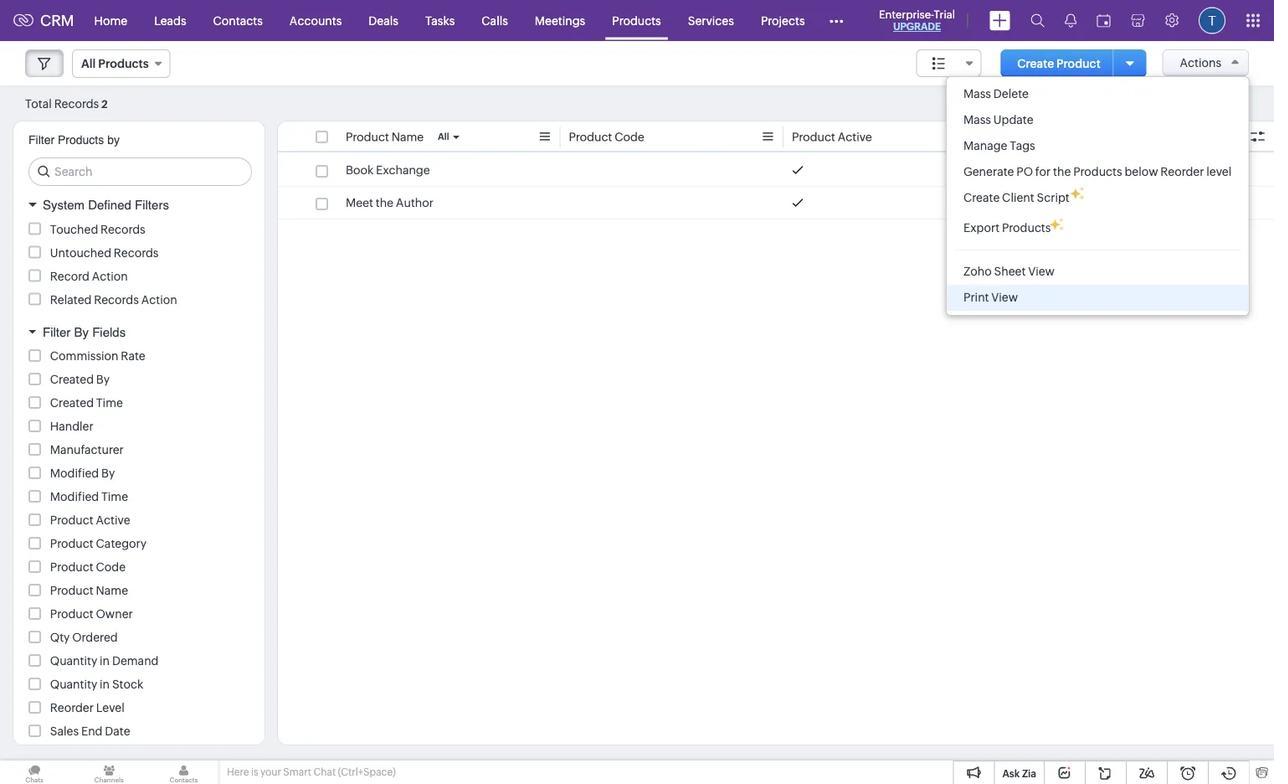 Task type: vqa. For each thing, say whether or not it's contained in the screenshot.
Leads link
yes



Task type: describe. For each thing, give the bounding box(es) containing it.
leads link
[[141, 0, 200, 41]]

generate po for the products below reorder level
[[964, 165, 1232, 178]]

manufacturer
[[50, 443, 124, 457]]

products for all products
[[98, 57, 149, 70]]

products link
[[599, 0, 675, 41]]

1 horizontal spatial product owner
[[1016, 130, 1099, 144]]

commission
[[50, 349, 119, 363]]

zoho
[[964, 265, 992, 278]]

2
[[101, 98, 108, 110]]

contacts link
[[200, 0, 276, 41]]

records for untouched
[[114, 246, 159, 259]]

enterprise-
[[880, 8, 935, 21]]

enterprise-trial upgrade
[[880, 8, 956, 32]]

manage tags link
[[947, 133, 1249, 159]]

is
[[251, 766, 259, 778]]

1 vertical spatial product active
[[50, 514, 130, 527]]

qty ordered
[[50, 631, 118, 644]]

all for all products
[[81, 57, 96, 70]]

untouched
[[50, 246, 111, 259]]

filter by fields button
[[13, 317, 265, 347]]

ordered
[[72, 631, 118, 644]]

tasks link
[[412, 0, 469, 41]]

0 horizontal spatial action
[[92, 269, 128, 283]]

calls
[[482, 14, 508, 27]]

records for total
[[54, 97, 99, 110]]

1 vertical spatial reorder
[[50, 701, 94, 715]]

1 horizontal spatial product name
[[346, 130, 424, 144]]

book exchange link
[[346, 162, 430, 178]]

record
[[50, 269, 89, 283]]

product category
[[50, 537, 147, 550]]

sales
[[50, 725, 79, 738]]

record action
[[50, 269, 128, 283]]

quantity for quantity in demand
[[50, 654, 97, 668]]

by
[[107, 133, 120, 147]]

filters
[[135, 198, 169, 212]]

related
[[50, 293, 92, 306]]

meet the author link
[[346, 194, 434, 211]]

po
[[1017, 165, 1034, 178]]

meet
[[346, 196, 374, 209]]

filter products by
[[28, 133, 120, 147]]

records for related
[[94, 293, 139, 306]]

system defined filters
[[43, 198, 169, 212]]

profile element
[[1190, 0, 1236, 41]]

tara for book exchange
[[1016, 163, 1039, 177]]

0 vertical spatial view
[[1029, 265, 1055, 278]]

tara for meet the author
[[1016, 196, 1039, 209]]

generate
[[964, 165, 1015, 178]]

time for created time
[[96, 396, 123, 410]]

0 vertical spatial product active
[[792, 130, 873, 144]]

products down manage tags link
[[1074, 165, 1123, 178]]

product inside button
[[1057, 57, 1101, 70]]

by for filter
[[74, 325, 89, 339]]

0 horizontal spatial owner
[[96, 607, 133, 621]]

crm link
[[13, 12, 74, 29]]

author
[[396, 196, 434, 209]]

modified time
[[50, 490, 128, 503]]

mass delete link
[[947, 81, 1249, 107]]

created by
[[50, 373, 110, 386]]

chat
[[314, 766, 336, 778]]

create product button
[[1001, 49, 1118, 77]]

category
[[96, 537, 147, 550]]

filter for filter products by
[[28, 133, 55, 147]]

total records 2
[[25, 97, 108, 110]]

all products
[[81, 57, 149, 70]]

0 vertical spatial name
[[392, 130, 424, 144]]

created time
[[50, 396, 123, 410]]

services
[[688, 14, 735, 27]]

1 vertical spatial view
[[992, 291, 1019, 304]]

by for created
[[96, 373, 110, 386]]

delete
[[994, 87, 1029, 101]]

in for stock
[[100, 678, 110, 691]]

modified by
[[50, 467, 115, 480]]

ask
[[1003, 768, 1021, 779]]

leads
[[154, 14, 186, 27]]

rate
[[121, 349, 146, 363]]

sheet
[[995, 265, 1026, 278]]

mass update link
[[947, 107, 1249, 133]]

manage tags
[[964, 139, 1036, 152]]

tara schultz for book exchange
[[1016, 163, 1082, 177]]

touched records
[[50, 222, 146, 236]]

Other Modules field
[[819, 7, 855, 34]]

date
[[105, 725, 130, 738]]

0 horizontal spatial active
[[96, 514, 130, 527]]

services link
[[675, 0, 748, 41]]

contacts
[[213, 14, 263, 27]]

commission rate
[[50, 349, 146, 363]]

projects
[[761, 14, 805, 27]]

actions
[[1181, 56, 1222, 70]]

1 vertical spatial the
[[376, 196, 394, 209]]

row group containing book exchange
[[278, 154, 1275, 219]]

create menu image
[[990, 10, 1011, 31]]

zoho sheet view
[[964, 265, 1055, 278]]

defined
[[88, 198, 131, 212]]

update
[[994, 113, 1034, 126]]

schultz for meet the author
[[1041, 196, 1082, 209]]

0 vertical spatial active
[[838, 130, 873, 144]]

level
[[1207, 165, 1232, 178]]

created for created time
[[50, 396, 94, 410]]

created for created by
[[50, 373, 94, 386]]



Task type: locate. For each thing, give the bounding box(es) containing it.
search image
[[1031, 13, 1045, 28]]

upgrade
[[894, 21, 942, 32]]

records down touched records
[[114, 246, 159, 259]]

contacts image
[[149, 761, 218, 784]]

2 vertical spatial by
[[101, 467, 115, 480]]

product owner up for
[[1016, 130, 1099, 144]]

for
[[1036, 165, 1051, 178]]

1 vertical spatial modified
[[50, 490, 99, 503]]

0 vertical spatial filter
[[28, 133, 55, 147]]

tags
[[1011, 139, 1036, 152]]

1 horizontal spatial product code
[[569, 130, 645, 144]]

calendar image
[[1097, 14, 1112, 27]]

schultz down for
[[1041, 196, 1082, 209]]

1 horizontal spatial owner
[[1062, 130, 1099, 144]]

products down client
[[1003, 221, 1052, 235]]

projects link
[[748, 0, 819, 41]]

1 vertical spatial tara
[[1016, 196, 1039, 209]]

0 vertical spatial by
[[74, 325, 89, 339]]

product code
[[569, 130, 645, 144], [50, 560, 126, 574]]

0 horizontal spatial all
[[81, 57, 96, 70]]

print
[[964, 291, 990, 304]]

1 vertical spatial mass
[[964, 113, 992, 126]]

0 vertical spatial reorder
[[1161, 165, 1205, 178]]

create menu element
[[980, 0, 1021, 41]]

mass up mass update
[[964, 87, 992, 101]]

tara down po
[[1016, 196, 1039, 209]]

filter inside dropdown button
[[43, 325, 71, 339]]

meetings link
[[522, 0, 599, 41]]

meetings
[[535, 14, 586, 27]]

action up related records action
[[92, 269, 128, 283]]

0 vertical spatial code
[[615, 130, 645, 144]]

0 vertical spatial product owner
[[1016, 130, 1099, 144]]

deals link
[[355, 0, 412, 41]]

by up modified time
[[101, 467, 115, 480]]

profile image
[[1200, 7, 1226, 34]]

quantity up reorder level
[[50, 678, 97, 691]]

records
[[54, 97, 99, 110], [101, 222, 146, 236], [114, 246, 159, 259], [94, 293, 139, 306]]

products inside field
[[98, 57, 149, 70]]

name up exchange
[[392, 130, 424, 144]]

product owner up ordered
[[50, 607, 133, 621]]

reorder up 'sales'
[[50, 701, 94, 715]]

name down category
[[96, 584, 128, 597]]

mass
[[964, 87, 992, 101], [964, 113, 992, 126]]

1 horizontal spatial all
[[438, 132, 449, 142]]

1 horizontal spatial the
[[1054, 165, 1072, 178]]

create down the generate
[[964, 191, 1000, 204]]

1 vertical spatial filter
[[43, 325, 71, 339]]

all
[[81, 57, 96, 70], [438, 132, 449, 142]]

signals image
[[1066, 13, 1077, 28]]

the right meet
[[376, 196, 394, 209]]

in for demand
[[100, 654, 110, 668]]

All Products field
[[72, 49, 171, 78]]

handler
[[50, 420, 94, 433]]

1 horizontal spatial view
[[1029, 265, 1055, 278]]

1 horizontal spatial reorder
[[1161, 165, 1205, 178]]

reorder left level
[[1161, 165, 1205, 178]]

print view
[[964, 291, 1019, 304]]

records for touched
[[101, 222, 146, 236]]

view down the zoho sheet view
[[992, 291, 1019, 304]]

1 vertical spatial action
[[141, 293, 177, 306]]

product owner
[[1016, 130, 1099, 144], [50, 607, 133, 621]]

2 created from the top
[[50, 396, 94, 410]]

book exchange
[[346, 163, 430, 177]]

mass for mass update
[[964, 113, 992, 126]]

0 horizontal spatial reorder
[[50, 701, 94, 715]]

1 vertical spatial created
[[50, 396, 94, 410]]

below
[[1125, 165, 1159, 178]]

quantity down qty ordered
[[50, 654, 97, 668]]

quantity for quantity in stock
[[50, 678, 97, 691]]

stock
[[112, 678, 144, 691]]

owner up ordered
[[96, 607, 133, 621]]

2 quantity from the top
[[50, 678, 97, 691]]

size image
[[933, 56, 946, 71]]

create up delete
[[1018, 57, 1055, 70]]

2 schultz from the top
[[1041, 196, 1082, 209]]

0 horizontal spatial product code
[[50, 560, 126, 574]]

0 horizontal spatial product name
[[50, 584, 128, 597]]

created down the commission
[[50, 373, 94, 386]]

exchange
[[376, 163, 430, 177]]

1 vertical spatial in
[[100, 678, 110, 691]]

here is your smart chat (ctrl+space)
[[227, 766, 396, 778]]

1 vertical spatial all
[[438, 132, 449, 142]]

0 vertical spatial tara schultz
[[1016, 163, 1082, 177]]

schultz
[[1041, 163, 1082, 177], [1041, 196, 1082, 209]]

tara schultz for meet the author
[[1016, 196, 1082, 209]]

product name up qty ordered
[[50, 584, 128, 597]]

1 vertical spatial quantity
[[50, 678, 97, 691]]

products inside "link"
[[613, 14, 662, 27]]

1 vertical spatial tara schultz
[[1016, 196, 1082, 209]]

0 horizontal spatial name
[[96, 584, 128, 597]]

0 vertical spatial mass
[[964, 87, 992, 101]]

0 vertical spatial product code
[[569, 130, 645, 144]]

meet the author
[[346, 196, 434, 209]]

qty
[[50, 631, 70, 644]]

book
[[346, 163, 374, 177]]

manage
[[964, 139, 1008, 152]]

0 vertical spatial all
[[81, 57, 96, 70]]

untouched records
[[50, 246, 159, 259]]

row group
[[278, 154, 1275, 219]]

home link
[[81, 0, 141, 41]]

1 vertical spatial name
[[96, 584, 128, 597]]

products left services
[[613, 14, 662, 27]]

fields
[[92, 325, 126, 339]]

1 horizontal spatial action
[[141, 293, 177, 306]]

all inside all products field
[[81, 57, 96, 70]]

2 tara from the top
[[1016, 196, 1039, 209]]

1 horizontal spatial name
[[392, 130, 424, 144]]

0 vertical spatial product name
[[346, 130, 424, 144]]

ask zia
[[1003, 768, 1037, 779]]

your
[[261, 766, 281, 778]]

action up the filter by fields dropdown button
[[141, 293, 177, 306]]

filter by fields
[[43, 325, 126, 339]]

time down created by
[[96, 396, 123, 410]]

1 vertical spatial product code
[[50, 560, 126, 574]]

0 horizontal spatial create
[[964, 191, 1000, 204]]

by for modified
[[101, 467, 115, 480]]

demand
[[112, 654, 159, 668]]

end
[[81, 725, 103, 738]]

products left by
[[58, 133, 104, 147]]

1 quantity from the top
[[50, 654, 97, 668]]

deals
[[369, 14, 399, 27]]

in
[[100, 654, 110, 668], [100, 678, 110, 691]]

related records action
[[50, 293, 177, 306]]

0 vertical spatial create
[[1018, 57, 1055, 70]]

accounts link
[[276, 0, 355, 41]]

tara schultz
[[1016, 163, 1082, 177], [1016, 196, 1082, 209]]

export
[[964, 221, 1000, 235]]

navigation
[[1192, 91, 1250, 116]]

1 vertical spatial create
[[964, 191, 1000, 204]]

all for all
[[438, 132, 449, 142]]

2 mass from the top
[[964, 113, 992, 126]]

system
[[43, 198, 85, 212]]

accounts
[[290, 14, 342, 27]]

0 vertical spatial time
[[96, 396, 123, 410]]

quantity
[[50, 654, 97, 668], [50, 678, 97, 691]]

1 schultz from the top
[[1041, 163, 1082, 177]]

1 vertical spatial code
[[96, 560, 126, 574]]

total
[[25, 97, 52, 110]]

active
[[838, 130, 873, 144], [96, 514, 130, 527]]

tara schultz up script
[[1016, 163, 1082, 177]]

code
[[615, 130, 645, 144], [96, 560, 126, 574]]

records down defined
[[101, 222, 146, 236]]

tara down tags
[[1016, 163, 1039, 177]]

0 horizontal spatial the
[[376, 196, 394, 209]]

schultz for book exchange
[[1041, 163, 1082, 177]]

modified down modified by
[[50, 490, 99, 503]]

1 mass from the top
[[964, 87, 992, 101]]

modified for modified by
[[50, 467, 99, 480]]

generate po for the products below reorder level link
[[947, 159, 1249, 185]]

view right sheet
[[1029, 265, 1055, 278]]

tasks
[[425, 14, 455, 27]]

by up the commission
[[74, 325, 89, 339]]

created up handler
[[50, 396, 94, 410]]

0 horizontal spatial view
[[992, 291, 1019, 304]]

export products
[[964, 221, 1052, 235]]

0 vertical spatial quantity
[[50, 654, 97, 668]]

create for create client script
[[964, 191, 1000, 204]]

Search text field
[[29, 158, 251, 185]]

channels image
[[75, 761, 144, 784]]

by down commission rate
[[96, 373, 110, 386]]

1 vertical spatial time
[[101, 490, 128, 503]]

0 vertical spatial created
[[50, 373, 94, 386]]

modified
[[50, 467, 99, 480], [50, 490, 99, 503]]

tara schultz down for
[[1016, 196, 1082, 209]]

1 horizontal spatial product active
[[792, 130, 873, 144]]

filter
[[28, 133, 55, 147], [43, 325, 71, 339]]

mass up manage at the top of the page
[[964, 113, 992, 126]]

create for create product
[[1018, 57, 1055, 70]]

system defined filters button
[[13, 190, 265, 220]]

0 horizontal spatial code
[[96, 560, 126, 574]]

create client script
[[964, 191, 1070, 204]]

1 vertical spatial active
[[96, 514, 130, 527]]

the right for
[[1054, 165, 1072, 178]]

modified down manufacturer
[[50, 467, 99, 480]]

modified for modified time
[[50, 490, 99, 503]]

mass update
[[964, 113, 1034, 126]]

0 vertical spatial owner
[[1062, 130, 1099, 144]]

2 tara schultz from the top
[[1016, 196, 1082, 209]]

chats image
[[0, 761, 69, 784]]

calls link
[[469, 0, 522, 41]]

mass delete
[[964, 87, 1029, 101]]

0 vertical spatial schultz
[[1041, 163, 1082, 177]]

create inside button
[[1018, 57, 1055, 70]]

products up '2'
[[98, 57, 149, 70]]

by inside dropdown button
[[74, 325, 89, 339]]

0 vertical spatial tara
[[1016, 163, 1039, 177]]

level
[[96, 701, 125, 715]]

create
[[1018, 57, 1055, 70], [964, 191, 1000, 204]]

smart
[[283, 766, 312, 778]]

home
[[94, 14, 127, 27]]

reorder
[[1161, 165, 1205, 178], [50, 701, 94, 715]]

products for export products
[[1003, 221, 1052, 235]]

0 horizontal spatial product owner
[[50, 607, 133, 621]]

script
[[1038, 191, 1070, 204]]

quantity in demand
[[50, 654, 159, 668]]

product name up book exchange
[[346, 130, 424, 144]]

0 horizontal spatial product active
[[50, 514, 130, 527]]

0 vertical spatial action
[[92, 269, 128, 283]]

crm
[[40, 12, 74, 29]]

signals element
[[1055, 0, 1087, 41]]

product
[[1057, 57, 1101, 70], [346, 130, 389, 144], [569, 130, 613, 144], [792, 130, 836, 144], [1016, 130, 1059, 144], [50, 514, 94, 527], [50, 537, 94, 550], [50, 560, 94, 574], [50, 584, 94, 597], [50, 607, 94, 621]]

here
[[227, 766, 249, 778]]

records left '2'
[[54, 97, 99, 110]]

in up the quantity in stock
[[100, 654, 110, 668]]

1 modified from the top
[[50, 467, 99, 480]]

touched
[[50, 222, 98, 236]]

reorder level
[[50, 701, 125, 715]]

1 vertical spatial product name
[[50, 584, 128, 597]]

name
[[392, 130, 424, 144], [96, 584, 128, 597]]

1 vertical spatial by
[[96, 373, 110, 386]]

search element
[[1021, 0, 1055, 41]]

create product
[[1018, 57, 1101, 70]]

1 vertical spatial schultz
[[1041, 196, 1082, 209]]

filter for filter by fields
[[43, 325, 71, 339]]

mass for mass delete
[[964, 87, 992, 101]]

1 horizontal spatial active
[[838, 130, 873, 144]]

1 horizontal spatial create
[[1018, 57, 1055, 70]]

filter down total
[[28, 133, 55, 147]]

0 vertical spatial modified
[[50, 467, 99, 480]]

products for filter products by
[[58, 133, 104, 147]]

by
[[74, 325, 89, 339], [96, 373, 110, 386], [101, 467, 115, 480]]

1 in from the top
[[100, 654, 110, 668]]

1 tara from the top
[[1016, 163, 1039, 177]]

2 in from the top
[[100, 678, 110, 691]]

records up fields
[[94, 293, 139, 306]]

1 horizontal spatial code
[[615, 130, 645, 144]]

time down modified by
[[101, 490, 128, 503]]

owner up the generate po for the products below reorder level in the top right of the page
[[1062, 130, 1099, 144]]

trial
[[935, 8, 956, 21]]

2 modified from the top
[[50, 490, 99, 503]]

None field
[[917, 49, 982, 77]]

filter down related
[[43, 325, 71, 339]]

1 tara schultz from the top
[[1016, 163, 1082, 177]]

1 created from the top
[[50, 373, 94, 386]]

schultz up script
[[1041, 163, 1082, 177]]

0 vertical spatial the
[[1054, 165, 1072, 178]]

1 vertical spatial product owner
[[50, 607, 133, 621]]

time
[[96, 396, 123, 410], [101, 490, 128, 503]]

in left stock
[[100, 678, 110, 691]]

time for modified time
[[101, 490, 128, 503]]

0 vertical spatial in
[[100, 654, 110, 668]]

1 vertical spatial owner
[[96, 607, 133, 621]]

quantity in stock
[[50, 678, 144, 691]]



